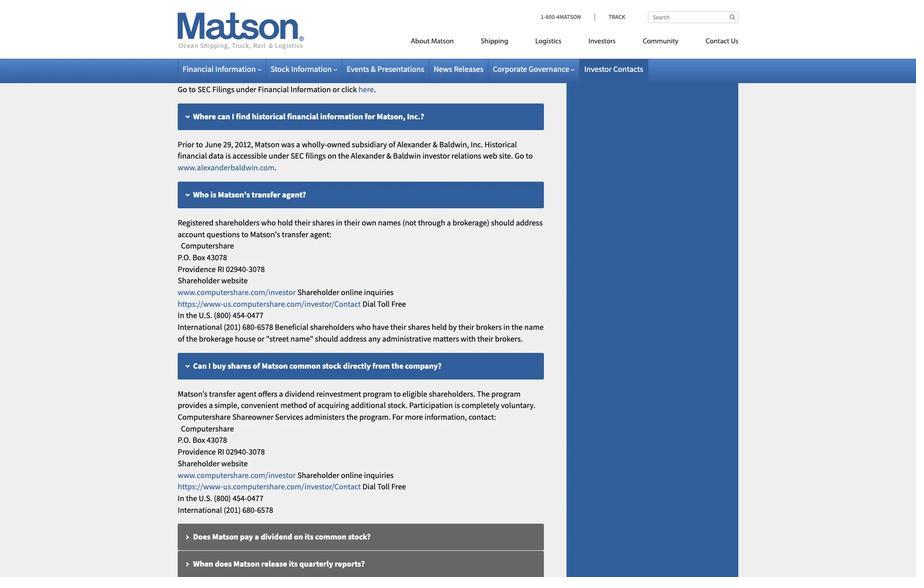 Task type: vqa. For each thing, say whether or not it's contained in the screenshot.
the rightmost who
yes



Task type: describe. For each thing, give the bounding box(es) containing it.
own
[[362, 218, 377, 228]]

0477 inside matson's transfer agent offers a dividend reinvestment program to eligible shareholders. the program provides a simple, convenient method of acquiring additional stock. participation is completely voluntary. computershare shareowner services administers the program. for more information, contact: computershare p.o. box 43078 providence ri 02940-3078 shareholder website www.computershare.com/investor shareholder online inquiries https://www-us.computershare.com/investor/contact dial toll free in the u.s. (800) 454-0477 international (201) 680-6578
[[247, 494, 264, 504]]

stock.
[[388, 401, 408, 411]]

quarterly
[[300, 559, 333, 570]]

1-800-4matson link
[[541, 13, 595, 21]]

convenient
[[241, 401, 279, 411]]

accessible
[[233, 151, 267, 161]]

us.computershare.com/investor/contact inside registered shareholders who hold their shares in their own names (not through a brokerage) should address account questions to matson's transfer agent: computershare p.o. box 43078 providence ri 02940-3078 shareholder website www.computershare.com/investor shareholder online inquiries https://www-us.computershare.com/investor/contact dial toll free in the u.s. (800) 454-0477 international (201) 680-6578  beneficial shareholders who have their shares held by their brokers in the name of the brokerage house or "street name" should address any administrative matters with their brokers.
[[223, 299, 361, 309]]

dial inside matson's transfer agent offers a dividend reinvestment program to eligible shareholders. the program provides a simple, convenient method of acquiring additional stock. participation is completely voluntary. computershare shareowner services administers the program. for more information, contact: computershare p.o. box 43078 providence ri 02940-3078 shareholder website www.computershare.com/investor shareholder online inquiries https://www-us.computershare.com/investor/contact dial toll free in the u.s. (800) 454-0477 international (201) 680-6578
[[363, 482, 376, 492]]

(800) inside matson's transfer agent offers a dividend reinvestment program to eligible shareholders. the program provides a simple, convenient method of acquiring additional stock. participation is completely voluntary. computershare shareowner services administers the program. for more information, contact: computershare p.o. box 43078 providence ri 02940-3078 shareholder website www.computershare.com/investor shareholder online inquiries https://www-us.computershare.com/investor/contact dial toll free in the u.s. (800) 454-0477 international (201) 680-6578
[[214, 494, 231, 504]]

toll inside matson's transfer agent offers a dividend reinvestment program to eligible shareholders. the program provides a simple, convenient method of acquiring additional stock. participation is completely voluntary. computershare shareowner services administers the program. for more information, contact: computershare p.o. box 43078 providence ri 02940-3078 shareholder website www.computershare.com/investor shareholder online inquiries https://www-us.computershare.com/investor/contact dial toll free in the u.s. (800) 454-0477 international (201) 680-6578
[[378, 482, 390, 492]]

under inside where can i find matson's filings with the securities and exchange commission (sec)? tab panel
[[236, 84, 256, 95]]

shareholders.
[[429, 389, 476, 399]]

shares up administrative
[[408, 322, 430, 333]]

accordance
[[186, 6, 225, 16]]

0 vertical spatial in
[[336, 218, 343, 228]]

0 horizontal spatial address
[[340, 334, 367, 344]]

eligible
[[403, 389, 428, 399]]

online inside matson's transfer agent offers a dividend reinvestment program to eligible shareholders. the program provides a simple, convenient method of acquiring additional stock. participation is completely voluntary. computershare shareowner services administers the program. for more information, contact: computershare p.o. box 43078 providence ri 02940-3078 shareholder website www.computershare.com/investor shareholder online inquiries https://www-us.computershare.com/investor/contact dial toll free in the u.s. (800) 454-0477 international (201) 680-6578
[[341, 470, 363, 481]]

stock information
[[271, 64, 332, 74]]

find for matson's
[[236, 56, 250, 66]]

for
[[365, 111, 375, 122]]

contact us
[[706, 38, 739, 45]]

hold
[[278, 218, 293, 228]]

680- inside registered shareholders who hold their shares in their own names (not through a brokerage) should address account questions to matson's transfer agent: computershare p.o. box 43078 providence ri 02940-3078 shareholder website www.computershare.com/investor shareholder online inquiries https://www-us.computershare.com/investor/contact dial toll free in the u.s. (800) 454-0477 international (201) 680-6578  beneficial shareholders who have their shares held by their brokers in the name of the brokerage house or "street name" should address any administrative matters with their brokers.
[[243, 322, 257, 333]]

the
[[477, 389, 490, 399]]

program.
[[360, 412, 391, 423]]

through inside registered shareholders who hold their shares in their own names (not through a brokerage) should address account questions to matson's transfer agent: computershare p.o. box 43078 providence ri 02940-3078 shareholder website www.computershare.com/investor shareholder online inquiries https://www-us.computershare.com/investor/contact dial toll free in the u.s. (800) 454-0477 international (201) 680-6578  beneficial shareholders who have their shares held by their brokers in the name of the brokerage house or "street name" should address any administrative matters with their brokers.
[[418, 218, 446, 228]]

shares up agent: at the top left
[[312, 218, 335, 228]]

ri inside matson's transfer agent offers a dividend reinvestment program to eligible shareholders. the program provides a simple, convenient method of acquiring additional stock. participation is completely voluntary. computershare shareowner services administers the program. for more information, contact: computershare p.o. box 43078 providence ri 02940-3078 shareholder website www.computershare.com/investor shareholder online inquiries https://www-us.computershare.com/investor/contact dial toll free in the u.s. (800) 454-0477 international (201) 680-6578
[[218, 447, 224, 458]]

go inside prior to june 29, 2012, matson was a wholly-owned subsidiary of alexander & baldwin, inc. historical financial data is accessible under sec filings on the alexander & baldwin investor relations web site. go to www.alexanderbaldwin.com .
[[515, 151, 525, 161]]

track link
[[595, 13, 626, 21]]

is inside tab
[[211, 189, 217, 200]]

matson,
[[377, 111, 406, 122]]

nyse
[[479, 6, 496, 16]]

agent:
[[310, 229, 332, 240]]

1 vertical spatial in
[[504, 322, 510, 333]]

dividend inside matson's transfer agent offers a dividend reinvestment program to eligible shareholders. the program provides a simple, convenient method of acquiring additional stock. participation is completely voluntary. computershare shareowner services administers the program. for more information, contact: computershare p.o. box 43078 providence ri 02940-3078 shareholder website www.computershare.com/investor shareholder online inquiries https://www-us.computershare.com/investor/contact dial toll free in the u.s. (800) 454-0477 international (201) 680-6578
[[285, 389, 315, 399]]

a left simple,
[[209, 401, 213, 411]]

to inside matson's transfer agent offers a dividend reinvestment program to eligible shareholders. the program provides a simple, convenient method of acquiring additional stock. participation is completely voluntary. computershare shareowner services administers the program. for more information, contact: computershare p.o. box 43078 providence ri 02940-3078 shareholder website www.computershare.com/investor shareholder online inquiries https://www-us.computershare.com/investor/contact dial toll free in the u.s. (800) 454-0477 international (201) 680-6578
[[394, 389, 401, 399]]

1 vertical spatial who
[[356, 322, 371, 333]]

1 vertical spatial matson's
[[218, 189, 250, 200]]

u.s. inside matson's transfer agent offers a dividend reinvestment program to eligible shareholders. the program provides a simple, convenient method of acquiring additional stock. participation is completely voluntary. computershare shareowner services administers the program. for more information, contact: computershare p.o. box 43078 providence ri 02940-3078 shareholder website www.computershare.com/investor shareholder online inquiries https://www-us.computershare.com/investor/contact dial toll free in the u.s. (800) 454-0477 international (201) 680-6578
[[199, 494, 212, 504]]

a right 'offers'
[[279, 389, 283, 399]]

commission
[[429, 56, 474, 66]]

investor contacts link
[[585, 64, 644, 74]]

baldwin,
[[440, 139, 469, 150]]

stock
[[323, 361, 342, 371]]

filings inside where can i find matson's filings with the securities and exchange commission (sec)? tab
[[286, 56, 308, 66]]

2 horizontal spatial june
[[338, 17, 354, 28]]

information inside where can i find matson's filings with the securities and exchange commission (sec)? tab panel
[[291, 84, 331, 95]]

here link
[[359, 84, 374, 95]]

providence inside matson's transfer agent offers a dividend reinvestment program to eligible shareholders. the program provides a simple, convenient method of acquiring additional stock. participation is completely voluntary. computershare shareowner services administers the program. for more information, contact: computershare p.o. box 43078 providence ri 02940-3078 shareholder website www.computershare.com/investor shareholder online inquiries https://www-us.computershare.com/investor/contact dial toll free in the u.s. (800) 454-0477 international (201) 680-6578
[[178, 447, 216, 458]]

29, inside in accordance with separation, shares of alexander and baldwin continue to trade on the nyse under the ticker symbol "alex: wi" from june 14 through june 29, 2012 and "alex" beginning july 2, 2012. for more information about alex, go to
[[356, 17, 366, 28]]

2 vertical spatial computershare
[[181, 424, 234, 434]]

can for matson's
[[218, 56, 230, 66]]

financial inside tab
[[287, 111, 319, 122]]

its inside does matson pay a dividend on its common stock? tab
[[305, 532, 314, 543]]

financial information link
[[183, 64, 261, 74]]

(not
[[403, 218, 417, 228]]

its inside when does matson release its quarterly reports? tab
[[289, 559, 298, 570]]

1 vertical spatial computershare
[[178, 412, 231, 423]]

transfer inside matson's transfer agent offers a dividend reinvestment program to eligible shareholders. the program provides a simple, convenient method of acquiring additional stock. participation is completely voluntary. computershare shareowner services administers the program. for more information, contact: computershare p.o. box 43078 providence ri 02940-3078 shareholder website www.computershare.com/investor shareholder online inquiries https://www-us.computershare.com/investor/contact dial toll free in the u.s. (800) 454-0477 international (201) 680-6578
[[209, 389, 236, 399]]

where can i find matson's filings with the securities and exchange commission (sec)?
[[193, 56, 498, 66]]

https://www-us.computershare.com/investor/contact link for 0477
[[178, 299, 361, 309]]

29, inside prior to june 29, 2012, matson was a wholly-owned subsidiary of alexander & baldwin, inc. historical financial data is accessible under sec filings on the alexander & baldwin investor relations web site. go to www.alexanderbaldwin.com .
[[223, 139, 233, 150]]

. inside where can i find matson's filings with the securities and exchange commission (sec)? tab panel
[[374, 84, 376, 95]]

who is matson's transfer agent? tab panel
[[178, 217, 544, 345]]

who
[[193, 189, 209, 200]]

2012.
[[484, 17, 503, 28]]

contact us link
[[693, 33, 739, 52]]

relations
[[452, 151, 482, 161]]

brokerage)
[[453, 218, 490, 228]]

(201) inside registered shareholders who hold their shares in their own names (not through a brokerage) should address account questions to matson's transfer agent: computershare p.o. box 43078 providence ri 02940-3078 shareholder website www.computershare.com/investor shareholder online inquiries https://www-us.computershare.com/investor/contact dial toll free in the u.s. (800) 454-0477 international (201) 680-6578  beneficial shareholders who have their shares held by their brokers in the name of the brokerage house or "street name" should address any administrative matters with their brokers.
[[224, 322, 241, 333]]

find for historical
[[236, 111, 250, 122]]

shareowner
[[232, 412, 274, 423]]

shares inside in accordance with separation, shares of alexander and baldwin continue to trade on the nyse under the ticker symbol "alex: wi" from june 14 through june 29, 2012 and "alex" beginning july 2, 2012. for more information about alex, go to
[[283, 6, 305, 16]]

top menu navigation
[[370, 33, 739, 52]]

1 vertical spatial should
[[315, 334, 338, 344]]

in inside registered shareholders who hold their shares in their own names (not through a brokerage) should address account questions to matson's transfer agent: computershare p.o. box 43078 providence ri 02940-3078 shareholder website www.computershare.com/investor shareholder online inquiries https://www-us.computershare.com/investor/contact dial toll free in the u.s. (800) 454-0477 international (201) 680-6578  beneficial shareholders who have their shares held by their brokers in the name of the brokerage house or "street name" should address any administrative matters with their brokers.
[[178, 311, 184, 321]]

investors link
[[575, 33, 630, 52]]

can for historical
[[218, 111, 230, 122]]

investor contacts
[[585, 64, 644, 74]]

for inside matson's transfer agent offers a dividend reinvestment program to eligible shareholders. the program provides a simple, convenient method of acquiring additional stock. participation is completely voluntary. computershare shareowner services administers the program. for more information, contact: computershare p.o. box 43078 providence ri 02940-3078 shareholder website www.computershare.com/investor shareholder online inquiries https://www-us.computershare.com/investor/contact dial toll free in the u.s. (800) 454-0477 international (201) 680-6578
[[393, 412, 404, 423]]

to right go
[[272, 29, 279, 39]]

1 horizontal spatial should
[[491, 218, 515, 228]]

454- inside matson's transfer agent offers a dividend reinvestment program to eligible shareholders. the program provides a simple, convenient method of acquiring additional stock. participation is completely voluntary. computershare shareowner services administers the program. for more information, contact: computershare p.o. box 43078 providence ri 02940-3078 shareholder website www.computershare.com/investor shareholder online inquiries https://www-us.computershare.com/investor/contact dial toll free in the u.s. (800) 454-0477 international (201) 680-6578
[[233, 494, 247, 504]]

www.alexanderbaldwin.com link for prior to june 29, 2012, matson was a wholly-owned subsidiary of alexander & baldwin, inc. historical financial data is accessible under sec filings on the alexander & baldwin investor relations web site. go to
[[178, 162, 275, 173]]

financial information
[[183, 64, 256, 74]]

0 vertical spatial and
[[351, 6, 364, 16]]

ticker
[[178, 17, 197, 28]]

1 program from the left
[[363, 389, 392, 399]]

transfer inside registered shareholders who hold their shares in their own names (not through a brokerage) should address account questions to matson's transfer agent: computershare p.o. box 43078 providence ri 02940-3078 shareholder website www.computershare.com/investor shareholder online inquiries https://www-us.computershare.com/investor/contact dial toll free in the u.s. (800) 454-0477 international (201) 680-6578  beneficial shareholders who have their shares held by their brokers in the name of the brokerage house or "street name" should address any administrative matters with their brokers.
[[282, 229, 309, 240]]

brokers.
[[495, 334, 523, 344]]

0 horizontal spatial &
[[371, 64, 376, 74]]

inc.
[[471, 139, 483, 150]]

1 horizontal spatial shareholders
[[310, 322, 355, 333]]

box inside registered shareholders who hold their shares in their own names (not through a brokerage) should address account questions to matson's transfer agent: computershare p.o. box 43078 providence ri 02940-3078 shareholder website www.computershare.com/investor shareholder online inquiries https://www-us.computershare.com/investor/contact dial toll free in the u.s. (800) 454-0477 international (201) 680-6578  beneficial shareholders who have their shares held by their brokers in the name of the brokerage house or "street name" should address any administrative matters with their brokers.
[[193, 252, 205, 263]]

43078 inside registered shareholders who hold their shares in their own names (not through a brokerage) should address account questions to matson's transfer agent: computershare p.o. box 43078 providence ri 02940-3078 shareholder website www.computershare.com/investor shareholder online inquiries https://www-us.computershare.com/investor/contact dial toll free in the u.s. (800) 454-0477 international (201) 680-6578  beneficial shareholders who have their shares held by their brokers in the name of the brokerage house or "street name" should address any administrative matters with their brokers.
[[207, 252, 227, 263]]

beginning
[[425, 17, 459, 28]]

on inside in accordance with separation, shares of alexander and baldwin continue to trade on the nyse under the ticker symbol "alex: wi" from june 14 through june 29, 2012 and "alex" beginning july 2, 2012. for more information about alex, go to
[[455, 6, 464, 16]]

box inside matson's transfer agent offers a dividend reinvestment program to eligible shareholders. the program provides a simple, convenient method of acquiring additional stock. participation is completely voluntary. computershare shareowner services administers the program. for more information, contact: computershare p.o. box 43078 providence ri 02940-3078 shareholder website www.computershare.com/investor shareholder online inquiries https://www-us.computershare.com/investor/contact dial toll free in the u.s. (800) 454-0477 international (201) 680-6578
[[193, 435, 205, 446]]

where can i find historical financial information for matson, inc.? tab
[[178, 103, 544, 131]]

news releases link
[[434, 64, 484, 74]]

1 horizontal spatial june
[[280, 17, 297, 28]]

i for matson's
[[232, 56, 234, 66]]

matson image
[[178, 13, 305, 50]]

transfer inside tab
[[252, 189, 281, 200]]

in inside matson's transfer agent offers a dividend reinvestment program to eligible shareholders. the program provides a simple, convenient method of acquiring additional stock. participation is completely voluntary. computershare shareowner services administers the program. for more information, contact: computershare p.o. box 43078 providence ri 02940-3078 shareholder website www.computershare.com/investor shareholder online inquiries https://www-us.computershare.com/investor/contact dial toll free in the u.s. (800) 454-0477 international (201) 680-6578
[[178, 494, 184, 504]]

additional
[[351, 401, 386, 411]]

matson's inside registered shareholders who hold their shares in their own names (not through a brokerage) should address account questions to matson's transfer agent: computershare p.o. box 43078 providence ri 02940-3078 shareholder website www.computershare.com/investor shareholder online inquiries https://www-us.computershare.com/investor/contact dial toll free in the u.s. (800) 454-0477 international (201) 680-6578  beneficial shareholders who have their shares held by their brokers in the name of the brokerage house or "street name" should address any administrative matters with their brokers.
[[250, 229, 280, 240]]

more inside matson's transfer agent offers a dividend reinvestment program to eligible shareholders. the program provides a simple, convenient method of acquiring additional stock. participation is completely voluntary. computershare shareowner services administers the program. for more information, contact: computershare p.o. box 43078 providence ri 02940-3078 shareholder website www.computershare.com/investor shareholder online inquiries https://www-us.computershare.com/investor/contact dial toll free in the u.s. (800) 454-0477 international (201) 680-6578
[[405, 412, 423, 423]]

owned
[[327, 139, 350, 150]]

names
[[378, 218, 401, 228]]

1 vertical spatial and
[[386, 17, 399, 28]]

registered
[[178, 218, 214, 228]]

their right hold
[[295, 218, 311, 228]]

their down brokers
[[478, 334, 494, 344]]

"alex:
[[225, 17, 247, 28]]

of inside prior to june 29, 2012, matson was a wholly-owned subsidiary of alexander & baldwin, inc. historical financial data is accessible under sec filings on the alexander & baldwin investor relations web site. go to www.alexanderbaldwin.com .
[[389, 139, 396, 150]]

2 program from the left
[[492, 389, 521, 399]]

matson inside tab
[[262, 361, 288, 371]]

1-
[[541, 13, 546, 21]]

reinvestment
[[316, 389, 362, 399]]

1 horizontal spatial alexander
[[351, 151, 385, 161]]

questions
[[207, 229, 240, 240]]

6578 inside matson's transfer agent offers a dividend reinvestment program to eligible shareholders. the program provides a simple, convenient method of acquiring additional stock. participation is completely voluntary. computershare shareowner services administers the program. for more information, contact: computershare p.o. box 43078 providence ri 02940-3078 shareholder website www.computershare.com/investor shareholder online inquiries https://www-us.computershare.com/investor/contact dial toll free in the u.s. (800) 454-0477 international (201) 680-6578
[[257, 505, 273, 516]]

where can i find historical financial information for matson, inc.?
[[193, 111, 424, 122]]

web
[[483, 151, 498, 161]]

a inside prior to june 29, 2012, matson was a wholly-owned subsidiary of alexander & baldwin, inc. historical financial data is accessible under sec filings on the alexander & baldwin investor relations web site. go to www.alexanderbaldwin.com .
[[296, 139, 300, 150]]

800-
[[546, 13, 557, 21]]

any
[[369, 334, 381, 344]]

1 horizontal spatial address
[[516, 218, 543, 228]]

when does matson release its quarterly reports? tab
[[178, 552, 544, 578]]

us.computershare.com/investor/contact inside matson's transfer agent offers a dividend reinvestment program to eligible shareholders. the program provides a simple, convenient method of acquiring additional stock. participation is completely voluntary. computershare shareowner services administers the program. for more information, contact: computershare p.o. box 43078 providence ri 02940-3078 shareholder website www.computershare.com/investor shareholder online inquiries https://www-us.computershare.com/investor/contact dial toll free in the u.s. (800) 454-0477 international (201) 680-6578
[[223, 482, 361, 492]]

simple,
[[215, 401, 239, 411]]

www.computershare.com/investor link for 454-
[[178, 287, 296, 298]]

in accordance with separation, shares of alexander and baldwin continue to trade on the nyse under the ticker symbol "alex: wi" from june 14 through june 29, 2012 and "alex" beginning july 2, 2012. for more information about alex, go to
[[178, 6, 535, 39]]

events
[[347, 64, 369, 74]]

their left own
[[344, 218, 360, 228]]

0 vertical spatial matson's
[[252, 56, 284, 66]]

trade
[[436, 6, 454, 16]]

about matson link
[[398, 33, 468, 52]]

subsidiary
[[352, 139, 387, 150]]

matson left pay
[[212, 532, 239, 543]]

the inside prior to june 29, 2012, matson was a wholly-owned subsidiary of alexander & baldwin, inc. historical financial data is accessible under sec filings on the alexander & baldwin investor relations web site. go to www.alexanderbaldwin.com .
[[338, 151, 350, 161]]

who is matson's transfer agent?
[[193, 189, 306, 200]]

their up administrative
[[391, 322, 407, 333]]

investors
[[589, 38, 616, 45]]

directly
[[343, 361, 371, 371]]

2012
[[368, 17, 384, 28]]

with inside registered shareholders who hold their shares in their own names (not through a brokerage) should address account questions to matson's transfer agent: computershare p.o. box 43078 providence ri 02940-3078 shareholder website www.computershare.com/investor shareholder online inquiries https://www-us.computershare.com/investor/contact dial toll free in the u.s. (800) 454-0477 international (201) 680-6578  beneficial shareholders who have their shares held by their brokers in the name of the brokerage house or "street name" should address any administrative matters with their brokers.
[[461, 334, 476, 344]]

under inside in accordance with separation, shares of alexander and baldwin continue to trade on the nyse under the ticker symbol "alex: wi" from june 14 through june 29, 2012 and "alex" beginning july 2, 2012. for more information about alex, go to
[[498, 6, 518, 16]]

to inside where can i find matson's filings with the securities and exchange commission (sec)? tab panel
[[189, 84, 196, 95]]

Search search field
[[648, 11, 739, 23]]

securities
[[341, 56, 377, 66]]

2 vertical spatial &
[[387, 151, 392, 161]]

alex,
[[242, 29, 261, 39]]

p.o. inside registered shareholders who hold their shares in their own names (not through a brokerage) should address account questions to matson's transfer agent: computershare p.o. box 43078 providence ri 02940-3078 shareholder website www.computershare.com/investor shareholder online inquiries https://www-us.computershare.com/investor/contact dial toll free in the u.s. (800) 454-0477 international (201) 680-6578  beneficial shareholders who have their shares held by their brokers in the name of the brokerage house or "street name" should address any administrative matters with their brokers.
[[178, 252, 191, 263]]

inquiries inside registered shareholders who hold their shares in their own names (not through a brokerage) should address account questions to matson's transfer agent: computershare p.o. box 43078 providence ri 02940-3078 shareholder website www.computershare.com/investor shareholder online inquiries https://www-us.computershare.com/investor/contact dial toll free in the u.s. (800) 454-0477 international (201) 680-6578  beneficial shareholders who have their shares held by their brokers in the name of the brokerage house or "street name" should address any administrative matters with their brokers.
[[364, 287, 394, 298]]

is inside matson's transfer agent offers a dividend reinvestment program to eligible shareholders. the program provides a simple, convenient method of acquiring additional stock. participation is completely voluntary. computershare shareowner services administers the program. for more information, contact: computershare p.o. box 43078 providence ri 02940-3078 shareholder website www.computershare.com/investor shareholder online inquiries https://www-us.computershare.com/investor/contact dial toll free in the u.s. (800) 454-0477 international (201) 680-6578
[[455, 401, 460, 411]]

information inside where can i find historical financial information for matson, inc.? tab
[[320, 111, 363, 122]]

inc.?
[[407, 111, 424, 122]]

release
[[261, 559, 287, 570]]

events & presentations
[[347, 64, 425, 74]]

pay
[[240, 532, 253, 543]]

matson right does
[[234, 559, 260, 570]]

common inside can i buy shares of matson common stock directly from the company? tab
[[290, 361, 321, 371]]

alexander inside in accordance with separation, shares of alexander and baldwin continue to trade on the nyse under the ticker symbol "alex: wi" from june 14 through june 29, 2012 and "alex" beginning july 2, 2012. for more information about alex, go to
[[315, 6, 349, 16]]

events & presentations link
[[347, 64, 425, 74]]

historical
[[252, 111, 286, 122]]

account
[[178, 229, 205, 240]]

baldwin inside prior to june 29, 2012, matson was a wholly-owned subsidiary of alexander & baldwin, inc. historical financial data is accessible under sec filings on the alexander & baldwin investor relations web site. go to www.alexanderbaldwin.com .
[[393, 151, 421, 161]]

does
[[215, 559, 232, 570]]

inquiries inside matson's transfer agent offers a dividend reinvestment program to eligible shareholders. the program provides a simple, convenient method of acquiring additional stock. participation is completely voluntary. computershare shareowner services administers the program. for more information, contact: computershare p.o. box 43078 providence ri 02940-3078 shareholder website www.computershare.com/investor shareholder online inquiries https://www-us.computershare.com/investor/contact dial toll free in the u.s. (800) 454-0477 international (201) 680-6578
[[364, 470, 394, 481]]

website inside registered shareholders who hold their shares in their own names (not through a brokerage) should address account questions to matson's transfer agent: computershare p.o. box 43078 providence ri 02940-3078 shareholder website www.computershare.com/investor shareholder online inquiries https://www-us.computershare.com/investor/contact dial toll free in the u.s. (800) 454-0477 international (201) 680-6578  beneficial shareholders who have their shares held by their brokers in the name of the brokerage house or "street name" should address any administrative matters with their brokers.
[[221, 276, 248, 286]]

from inside in accordance with separation, shares of alexander and baldwin continue to trade on the nyse under the ticker symbol "alex: wi" from june 14 through june 29, 2012 and "alex" beginning july 2, 2012. for more information about alex, go to
[[262, 17, 279, 28]]

click
[[342, 84, 357, 95]]

website inside matson's transfer agent offers a dividend reinvestment program to eligible shareholders. the program provides a simple, convenient method of acquiring additional stock. participation is completely voluntary. computershare shareowner services administers the program. for more information, contact: computershare p.o. box 43078 providence ri 02940-3078 shareholder website www.computershare.com/investor shareholder online inquiries https://www-us.computershare.com/investor/contact dial toll free in the u.s. (800) 454-0477 international (201) 680-6578
[[221, 459, 248, 469]]

corporate
[[493, 64, 527, 74]]

filings inside prior to june 29, 2012, matson was a wholly-owned subsidiary of alexander & baldwin, inc. historical financial data is accessible under sec filings on the alexander & baldwin investor relations web site. go to www.alexanderbaldwin.com .
[[306, 151, 326, 161]]

presentations
[[378, 64, 425, 74]]

to right prior
[[196, 139, 203, 150]]

logistics
[[536, 38, 562, 45]]

where for where can i find matson's filings with the securities and exchange commission (sec)?
[[193, 56, 216, 66]]

sec inside tab panel
[[198, 84, 211, 95]]

0 vertical spatial financial
[[183, 64, 214, 74]]

14
[[299, 17, 307, 28]]

to right site.
[[526, 151, 533, 161]]



Task type: locate. For each thing, give the bounding box(es) containing it.
can inside where can i find matson's filings with the securities and exchange commission (sec)? tab
[[218, 56, 230, 66]]

0 vertical spatial www.alexanderbaldwin.com
[[281, 29, 378, 39]]

680- up the "house"
[[243, 322, 257, 333]]

information for financial information
[[215, 64, 256, 74]]

2 vertical spatial in
[[178, 494, 184, 504]]

does matson pay a dividend on its common stock? tab
[[178, 525, 544, 552]]

0 vertical spatial inquiries
[[364, 287, 394, 298]]

0477 inside registered shareholders who hold their shares in their own names (not through a brokerage) should address account questions to matson's transfer agent: computershare p.o. box 43078 providence ri 02940-3078 shareholder website www.computershare.com/investor shareholder online inquiries https://www-us.computershare.com/investor/contact dial toll free in the u.s. (800) 454-0477 international (201) 680-6578  beneficial shareholders who have their shares held by their brokers in the name of the brokerage house or "street name" should address any administrative matters with their brokers.
[[247, 311, 264, 321]]

us
[[731, 38, 739, 45]]

0 vertical spatial who
[[261, 218, 276, 228]]

1 horizontal spatial www.alexanderbaldwin.com link
[[281, 29, 378, 39]]

for
[[504, 17, 515, 28], [393, 412, 404, 423]]

0 horizontal spatial 29,
[[223, 139, 233, 150]]

can down filings
[[218, 111, 230, 122]]

0 vertical spatial &
[[371, 64, 376, 74]]

by
[[449, 322, 457, 333]]

43078 down simple,
[[207, 435, 227, 446]]

https://www- inside matson's transfer agent offers a dividend reinvestment program to eligible shareholders. the program provides a simple, convenient method of acquiring additional stock. participation is completely voluntary. computershare shareowner services administers the program. for more information, contact: computershare p.o. box 43078 providence ri 02940-3078 shareholder website www.computershare.com/investor shareholder online inquiries https://www-us.computershare.com/investor/contact dial toll free in the u.s. (800) 454-0477 international (201) 680-6578
[[178, 482, 223, 492]]

acquiring
[[318, 401, 350, 411]]

where can i find historical financial information for matson, inc.? tab panel
[[178, 139, 544, 174]]

1 vertical spatial https://www-us.computershare.com/investor/contact link
[[178, 482, 361, 492]]

international up the does
[[178, 505, 222, 516]]

1 02940- from the top
[[226, 264, 249, 274]]

2 https://www-us.computershare.com/investor/contact link from the top
[[178, 482, 361, 492]]

. up who is matson's transfer agent?
[[275, 162, 277, 173]]

contact
[[706, 38, 730, 45]]

contacts
[[614, 64, 644, 74]]

43078 inside matson's transfer agent offers a dividend reinvestment program to eligible shareholders. the program provides a simple, convenient method of acquiring additional stock. participation is completely voluntary. computershare shareowner services administers the program. for more information, contact: computershare p.o. box 43078 providence ri 02940-3078 shareholder website www.computershare.com/investor shareholder online inquiries https://www-us.computershare.com/investor/contact dial toll free in the u.s. (800) 454-0477 international (201) 680-6578
[[207, 435, 227, 446]]

i inside where can i find historical financial information for matson, inc.? tab
[[232, 111, 234, 122]]

where can i find matson's filings with the securities and exchange commission (sec)? tab panel
[[178, 84, 544, 95]]

1 vertical spatial on
[[328, 151, 337, 161]]

p.o. inside matson's transfer agent offers a dividend reinvestment program to eligible shareholders. the program provides a simple, convenient method of acquiring additional stock. participation is completely voluntary. computershare shareowner services administers the program. for more information, contact: computershare p.o. box 43078 providence ri 02940-3078 shareholder website www.computershare.com/investor shareholder online inquiries https://www-us.computershare.com/investor/contact dial toll free in the u.s. (800) 454-0477 international (201) 680-6578
[[178, 435, 191, 446]]

0477 up pay
[[247, 494, 264, 504]]

1 www.computershare.com/investor from the top
[[178, 287, 296, 298]]

transfer left agent?
[[252, 189, 281, 200]]

2 (201) from the top
[[224, 505, 241, 516]]

baldwin inside in accordance with separation, shares of alexander and baldwin continue to trade on the nyse under the ticker symbol "alex: wi" from june 14 through june 29, 2012 and "alex" beginning july 2, 2012. for more information about alex, go to
[[366, 6, 394, 16]]

"street
[[266, 334, 289, 344]]

u.s. inside registered shareholders who hold their shares in their own names (not through a brokerage) should address account questions to matson's transfer agent: computershare p.o. box 43078 providence ri 02940-3078 shareholder website www.computershare.com/investor shareholder online inquiries https://www-us.computershare.com/investor/contact dial toll free in the u.s. (800) 454-0477 international (201) 680-6578  beneficial shareholders who have their shares held by their brokers in the name of the brokerage house or "street name" should address any administrative matters with their brokers.
[[199, 311, 212, 321]]

u.s.
[[199, 311, 212, 321], [199, 494, 212, 504]]

0 horizontal spatial financial
[[178, 151, 207, 161]]

where for where can i find historical financial information for matson, inc.?
[[193, 111, 216, 122]]

. inside prior to june 29, 2012, matson was a wholly-owned subsidiary of alexander & baldwin, inc. historical financial data is accessible under sec filings on the alexander & baldwin investor relations web site. go to www.alexanderbaldwin.com .
[[275, 162, 277, 173]]

2 horizontal spatial alexander
[[397, 139, 431, 150]]

more left 1-
[[517, 17, 535, 28]]

6578 up does matson pay a dividend on its common stock?
[[257, 505, 273, 516]]

a left brokerage)
[[447, 218, 451, 228]]

1 find from the top
[[236, 56, 250, 66]]

0 vertical spatial providence
[[178, 264, 216, 274]]

agent?
[[282, 189, 306, 200]]

0 vertical spatial from
[[262, 17, 279, 28]]

does the common stock of matson's predecessor, alexander & baldwin, have any value? tab panel
[[178, 5, 544, 40]]

matson left was
[[255, 139, 280, 150]]

2 dial from the top
[[363, 482, 376, 492]]

6578 inside registered shareholders who hold their shares in their own names (not through a brokerage) should address account questions to matson's transfer agent: computershare p.o. box 43078 providence ri 02940-3078 shareholder website www.computershare.com/investor shareholder online inquiries https://www-us.computershare.com/investor/contact dial toll free in the u.s. (800) 454-0477 international (201) 680-6578  beneficial shareholders who have their shares held by their brokers in the name of the brokerage house or "street name" should address any administrative matters with their brokers.
[[257, 322, 273, 333]]

0 horizontal spatial for
[[393, 412, 404, 423]]

investor
[[585, 64, 612, 74]]

its right release
[[289, 559, 298, 570]]

information,
[[425, 412, 467, 423]]

0 vertical spatial 02940-
[[226, 264, 249, 274]]

shipping link
[[468, 33, 522, 52]]

voluntary.
[[501, 401, 536, 411]]

1 toll from the top
[[378, 299, 390, 309]]

shares right buy
[[228, 361, 251, 371]]

information right stock
[[291, 64, 332, 74]]

the inside tab
[[392, 361, 404, 371]]

0 vertical spatial dividend
[[285, 389, 315, 399]]

who up any
[[356, 322, 371, 333]]

from
[[262, 17, 279, 28], [373, 361, 390, 371]]

2 in from the top
[[178, 311, 184, 321]]

who left hold
[[261, 218, 276, 228]]

2 free from the top
[[392, 482, 406, 492]]

ri
[[218, 264, 224, 274], [218, 447, 224, 458]]

www.computershare.com/investor inside matson's transfer agent offers a dividend reinvestment program to eligible shareholders. the program provides a simple, convenient method of acquiring additional stock. participation is completely voluntary. computershare shareowner services administers the program. for more information, contact: computershare p.o. box 43078 providence ri 02940-3078 shareholder website www.computershare.com/investor shareholder online inquiries https://www-us.computershare.com/investor/contact dial toll free in the u.s. (800) 454-0477 international (201) 680-6578
[[178, 470, 296, 481]]

1 u.s. from the top
[[199, 311, 212, 321]]

for right 2012.
[[504, 17, 515, 28]]

https://www- inside registered shareholders who hold their shares in their own names (not through a brokerage) should address account questions to matson's transfer agent: computershare p.o. box 43078 providence ri 02940-3078 shareholder website www.computershare.com/investor shareholder online inquiries https://www-us.computershare.com/investor/contact dial toll free in the u.s. (800) 454-0477 international (201) 680-6578  beneficial shareholders who have their shares held by their brokers in the name of the brokerage house or "street name" should address any administrative matters with their brokers.
[[178, 299, 223, 309]]

i
[[232, 56, 234, 66], [232, 111, 234, 122], [209, 361, 211, 371]]

international up brokerage
[[178, 322, 222, 333]]

dividend up release
[[261, 532, 292, 543]]

through right (not
[[418, 218, 446, 228]]

does
[[193, 532, 211, 543]]

0 horizontal spatial or
[[257, 334, 265, 344]]

p.o. down provides
[[178, 435, 191, 446]]

1 https://www-us.computershare.com/investor/contact link from the top
[[178, 299, 361, 309]]

1 online from the top
[[341, 287, 363, 298]]

2 680- from the top
[[243, 505, 257, 516]]

2 where from the top
[[193, 111, 216, 122]]

&
[[371, 64, 376, 74], [433, 139, 438, 150], [387, 151, 392, 161]]

contact:
[[469, 412, 497, 423]]

transfer down hold
[[282, 229, 309, 240]]

and inside tab
[[379, 56, 392, 66]]

0 vertical spatial free
[[392, 299, 406, 309]]

www.alexanderbaldwin.com down data
[[178, 162, 275, 173]]

www.alexanderbaldwin.com link down 14
[[281, 29, 378, 39]]

matson's
[[252, 56, 284, 66], [218, 189, 250, 200], [250, 229, 280, 240]]

2 inquiries from the top
[[364, 470, 394, 481]]

should right name"
[[315, 334, 338, 344]]

u.s. up brokerage
[[199, 311, 212, 321]]

under up 2012.
[[498, 6, 518, 16]]

1 vertical spatial alexander
[[397, 139, 431, 150]]

www.alexanderbaldwin.com link inside does the common stock of matson's predecessor, alexander & baldwin, have any value? tab panel
[[281, 29, 378, 39]]

2 ri from the top
[[218, 447, 224, 458]]

0 vertical spatial www.computershare.com/investor
[[178, 287, 296, 298]]

1 ri from the top
[[218, 264, 224, 274]]

1 horizontal spatial more
[[517, 17, 535, 28]]

0 vertical spatial ri
[[218, 264, 224, 274]]

& down subsidiary
[[387, 151, 392, 161]]

more inside in accordance with separation, shares of alexander and baldwin continue to trade on the nyse under the ticker symbol "alex: wi" from june 14 through june 29, 2012 and "alex" beginning july 2, 2012. for more information about alex, go to
[[517, 17, 535, 28]]

43078 down the 'questions'
[[207, 252, 227, 263]]

2 online from the top
[[341, 470, 363, 481]]

None search field
[[648, 11, 739, 23]]

0 vertical spatial 43078
[[207, 252, 227, 263]]

www.alexanderbaldwin.com inside prior to june 29, 2012, matson was a wholly-owned subsidiary of alexander & baldwin, inc. historical financial data is accessible under sec filings on the alexander & baldwin investor relations web site. go to www.alexanderbaldwin.com .
[[178, 162, 275, 173]]

1 0477 from the top
[[247, 311, 264, 321]]

from right directly
[[373, 361, 390, 371]]

1 vertical spatial dividend
[[261, 532, 292, 543]]

can i buy shares of matson common stock directly from the company? tab panel
[[178, 389, 544, 516]]

of inside in accordance with separation, shares of alexander and baldwin continue to trade on the nyse under the ticker symbol "alex: wi" from june 14 through june 29, 2012 and "alex" beginning july 2, 2012. for more information about alex, go to
[[307, 6, 314, 16]]

i down about
[[232, 56, 234, 66]]

or inside where can i find matson's filings with the securities and exchange commission (sec)? tab panel
[[333, 84, 340, 95]]

2 box from the top
[[193, 435, 205, 446]]

1 vertical spatial 6578
[[257, 505, 273, 516]]

(800)
[[214, 311, 231, 321], [214, 494, 231, 504]]

1 vertical spatial shareholders
[[310, 322, 355, 333]]

& right events
[[371, 64, 376, 74]]

1 inquiries from the top
[[364, 287, 394, 298]]

02940- inside registered shareholders who hold their shares in their own names (not through a brokerage) should address account questions to matson's transfer agent: computershare p.o. box 43078 providence ri 02940-3078 shareholder website www.computershare.com/investor shareholder online inquiries https://www-us.computershare.com/investor/contact dial toll free in the u.s. (800) 454-0477 international (201) 680-6578  beneficial shareholders who have their shares held by their brokers in the name of the brokerage house or "street name" should address any administrative matters with their brokers.
[[226, 264, 249, 274]]

1 dial from the top
[[363, 299, 376, 309]]

1 vertical spatial information
[[320, 111, 363, 122]]

with inside tab
[[310, 56, 326, 66]]

free inside matson's transfer agent offers a dividend reinvestment program to eligible shareholders. the program provides a simple, convenient method of acquiring additional stock. participation is completely voluntary. computershare shareowner services administers the program. for more information, contact: computershare p.o. box 43078 providence ri 02940-3078 shareholder website www.computershare.com/investor shareholder online inquiries https://www-us.computershare.com/investor/contact dial toll free in the u.s. (800) 454-0477 international (201) 680-6578
[[392, 482, 406, 492]]

who
[[261, 218, 276, 228], [356, 322, 371, 333]]

go inside where can i find matson's filings with the securities and exchange commission (sec)? tab panel
[[178, 84, 187, 95]]

on up july
[[455, 6, 464, 16]]

2 horizontal spatial &
[[433, 139, 438, 150]]

1 https://www- from the top
[[178, 299, 223, 309]]

is right who
[[211, 189, 217, 200]]

through
[[309, 17, 336, 28], [418, 218, 446, 228]]

here
[[359, 84, 374, 95]]

2 find from the top
[[236, 111, 250, 122]]

2 horizontal spatial on
[[455, 6, 464, 16]]

search image
[[730, 14, 736, 20]]

454- up the "house"
[[233, 311, 247, 321]]

historical
[[485, 139, 517, 150]]

1 (800) from the top
[[214, 311, 231, 321]]

information
[[178, 29, 218, 39], [320, 111, 363, 122]]

0 horizontal spatial from
[[262, 17, 279, 28]]

0 horizontal spatial through
[[309, 17, 336, 28]]

454- up pay
[[233, 494, 247, 504]]

investor
[[423, 151, 450, 161]]

2 us.computershare.com/investor/contact from the top
[[223, 482, 361, 492]]

2 vertical spatial with
[[461, 334, 476, 344]]

in up brokers.
[[504, 322, 510, 333]]

0 horizontal spatial shareholders
[[215, 218, 260, 228]]

news releases
[[434, 64, 484, 74]]

june left 2012 in the top of the page
[[338, 17, 354, 28]]

1 horizontal spatial go
[[515, 151, 525, 161]]

1 www.computershare.com/investor link from the top
[[178, 287, 296, 298]]

0 horizontal spatial with
[[227, 6, 242, 16]]

its up quarterly in the left of the page
[[305, 532, 314, 543]]

july
[[461, 17, 475, 28]]

shareholders up name"
[[310, 322, 355, 333]]

(201) inside matson's transfer agent offers a dividend reinvestment program to eligible shareholders. the program provides a simple, convenient method of acquiring additional stock. participation is completely voluntary. computershare shareowner services administers the program. for more information, contact: computershare p.o. box 43078 providence ri 02940-3078 shareholder website www.computershare.com/investor shareholder online inquiries https://www-us.computershare.com/investor/contact dial toll free in the u.s. (800) 454-0477 international (201) 680-6578
[[224, 505, 241, 516]]

about matson
[[411, 38, 454, 45]]

1 vertical spatial www.computershare.com/investor link
[[178, 470, 296, 481]]

continue
[[395, 6, 425, 16]]

matson down "street
[[262, 361, 288, 371]]

www.alexanderbaldwin.com
[[281, 29, 378, 39], [178, 162, 275, 173]]

financial inside prior to june 29, 2012, matson was a wholly-owned subsidiary of alexander & baldwin, inc. historical financial data is accessible under sec filings on the alexander & baldwin investor relations web site. go to www.alexanderbaldwin.com .
[[178, 151, 207, 161]]

0 vertical spatial 3078
[[249, 264, 265, 274]]

for inside in accordance with separation, shares of alexander and baldwin continue to trade on the nyse under the ticker symbol "alex: wi" from june 14 through june 29, 2012 and "alex" beginning july 2, 2012. for more information about alex, go to
[[504, 17, 515, 28]]

data
[[209, 151, 224, 161]]

1 6578 from the top
[[257, 322, 273, 333]]

www.computershare.com/investor inside registered shareholders who hold their shares in their own names (not through a brokerage) should address account questions to matson's transfer agent: computershare p.o. box 43078 providence ri 02940-3078 shareholder website www.computershare.com/investor shareholder online inquiries https://www-us.computershare.com/investor/contact dial toll free in the u.s. (800) 454-0477 international (201) 680-6578  beneficial shareholders who have their shares held by their brokers in the name of the brokerage house or "street name" should address any administrative matters with their brokers.
[[178, 287, 296, 298]]

matson inside top menu navigation
[[432, 38, 454, 45]]

0 vertical spatial or
[[333, 84, 340, 95]]

1 3078 from the top
[[249, 264, 265, 274]]

the inside tab
[[328, 56, 340, 66]]

1 horizontal spatial in
[[504, 322, 510, 333]]

1 in from the top
[[178, 6, 184, 16]]

alexander
[[315, 6, 349, 16], [397, 139, 431, 150], [351, 151, 385, 161]]

common left stock at the left bottom of page
[[290, 361, 321, 371]]

1 horizontal spatial financial
[[287, 111, 319, 122]]

2 website from the top
[[221, 459, 248, 469]]

can down about
[[218, 56, 230, 66]]

can i buy shares of matson common stock directly from the company? tab
[[178, 353, 544, 380]]

0 horizontal spatial program
[[363, 389, 392, 399]]

program
[[363, 389, 392, 399], [492, 389, 521, 399]]

of inside tab
[[253, 361, 260, 371]]

under right filings
[[236, 84, 256, 95]]

p.o.
[[178, 252, 191, 263], [178, 435, 191, 446]]

2 vertical spatial transfer
[[209, 389, 236, 399]]

1 box from the top
[[193, 252, 205, 263]]

0 vertical spatial 29,
[[356, 17, 366, 28]]

name"
[[291, 334, 314, 344]]

https://www-us.computershare.com/investor/contact link
[[178, 299, 361, 309], [178, 482, 361, 492]]

is inside prior to june 29, 2012, matson was a wholly-owned subsidiary of alexander & baldwin, inc. historical financial data is accessible under sec filings on the alexander & baldwin investor relations web site. go to www.alexanderbaldwin.com .
[[226, 151, 231, 161]]

go to sec filings under financial information or click here .
[[178, 84, 376, 95]]

financial down prior
[[178, 151, 207, 161]]

find inside where can i find historical financial information for matson, inc.? tab
[[236, 111, 250, 122]]

2 www.computershare.com/investor link from the top
[[178, 470, 296, 481]]

www.alexanderbaldwin.com link
[[281, 29, 378, 39], [178, 162, 275, 173]]

financial inside where can i find matson's filings with the securities and exchange commission (sec)? tab panel
[[258, 84, 289, 95]]

with inside in accordance with separation, shares of alexander and baldwin continue to trade on the nyse under the ticker symbol "alex: wi" from june 14 through june 29, 2012 and "alex" beginning july 2, 2012. for more information about alex, go to
[[227, 6, 242, 16]]

in
[[336, 218, 343, 228], [504, 322, 510, 333]]

1 free from the top
[[392, 299, 406, 309]]

to right the 'questions'
[[242, 229, 249, 240]]

1 vertical spatial filings
[[306, 151, 326, 161]]

find left historical
[[236, 111, 250, 122]]

1 vertical spatial i
[[232, 111, 234, 122]]

1 p.o. from the top
[[178, 252, 191, 263]]

u.s. up the does
[[199, 494, 212, 504]]

financial down stock
[[258, 84, 289, 95]]

1 680- from the top
[[243, 322, 257, 333]]

dividend up "method"
[[285, 389, 315, 399]]

wi"
[[249, 17, 261, 28]]

a right pay
[[255, 532, 259, 543]]

https://www-us.computershare.com/investor/contact link inside the can i buy shares of matson common stock directly from the company? tab panel
[[178, 482, 361, 492]]

matson's
[[178, 389, 208, 399]]

filings down the wholly-
[[306, 151, 326, 161]]

does matson pay a dividend on its common stock?
[[193, 532, 371, 543]]

0 vertical spatial online
[[341, 287, 363, 298]]

2 can from the top
[[218, 111, 230, 122]]

02940- inside matson's transfer agent offers a dividend reinvestment program to eligible shareholders. the program provides a simple, convenient method of acquiring additional stock. participation is completely voluntary. computershare shareowner services administers the program. for more information, contact: computershare p.o. box 43078 providence ri 02940-3078 shareholder website www.computershare.com/investor shareholder online inquiries https://www-us.computershare.com/investor/contact dial toll free in the u.s. (800) 454-0477 international (201) 680-6578
[[226, 447, 249, 458]]

& up investor
[[433, 139, 438, 150]]

find
[[236, 56, 250, 66], [236, 111, 250, 122]]

1 vertical spatial 02940-
[[226, 447, 249, 458]]

information for stock information
[[291, 64, 332, 74]]

1 (201) from the top
[[224, 322, 241, 333]]

when does matson release its quarterly reports?
[[193, 559, 365, 570]]

can i buy shares of matson common stock directly from the company?
[[193, 361, 442, 371]]

box down provides
[[193, 435, 205, 446]]

0 horizontal spatial www.alexanderbaldwin.com
[[178, 162, 275, 173]]

services
[[275, 412, 304, 423]]

29, left 2012 in the top of the page
[[356, 17, 366, 28]]

about
[[411, 38, 430, 45]]

shareholders up the 'questions'
[[215, 218, 260, 228]]

inquiries
[[364, 287, 394, 298], [364, 470, 394, 481]]

june inside prior to june 29, 2012, matson was a wholly-owned subsidiary of alexander & baldwin, inc. historical financial data is accessible under sec filings on the alexander & baldwin investor relations web site. go to www.alexanderbaldwin.com .
[[205, 139, 222, 150]]

0 vertical spatial is
[[226, 151, 231, 161]]

to left trade at the top
[[427, 6, 434, 16]]

02940- down the 'questions'
[[226, 264, 249, 274]]

2 vertical spatial and
[[379, 56, 392, 66]]

in left own
[[336, 218, 343, 228]]

matson's down hold
[[250, 229, 280, 240]]

or right the "house"
[[257, 334, 265, 344]]

common
[[290, 361, 321, 371], [315, 532, 347, 543]]

0 vertical spatial i
[[232, 56, 234, 66]]

june left 14
[[280, 17, 297, 28]]

2 providence from the top
[[178, 447, 216, 458]]

on down owned on the left
[[328, 151, 337, 161]]

i down filings
[[232, 111, 234, 122]]

transfer up simple,
[[209, 389, 236, 399]]

information down 'stock information' link
[[291, 84, 331, 95]]

680- up pay
[[243, 505, 257, 516]]

1 43078 from the top
[[207, 252, 227, 263]]

to inside registered shareholders who hold their shares in their own names (not through a brokerage) should address account questions to matson's transfer agent: computershare p.o. box 43078 providence ri 02940-3078 shareholder website www.computershare.com/investor shareholder online inquiries https://www-us.computershare.com/investor/contact dial toll free in the u.s. (800) 454-0477 international (201) 680-6578  beneficial shareholders who have their shares held by their brokers in the name of the brokerage house or "street name" should address any administrative matters with their brokers.
[[242, 229, 249, 240]]

1 vertical spatial dial
[[363, 482, 376, 492]]

box
[[193, 252, 205, 263], [193, 435, 205, 446]]

where can i find matson's filings with the securities and exchange commission (sec)? tab
[[178, 48, 544, 76]]

more down 'stock.'
[[405, 412, 423, 423]]

dial inside registered shareholders who hold their shares in their own names (not through a brokerage) should address account questions to matson's transfer agent: computershare p.o. box 43078 providence ri 02940-3078 shareholder website www.computershare.com/investor shareholder online inquiries https://www-us.computershare.com/investor/contact dial toll free in the u.s. (800) 454-0477 international (201) 680-6578  beneficial shareholders who have their shares held by their brokers in the name of the brokerage house or "street name" should address any administrative matters with their brokers.
[[363, 299, 376, 309]]

0 horizontal spatial who
[[261, 218, 276, 228]]

common left stock?
[[315, 532, 347, 543]]

1 vertical spatial from
[[373, 361, 390, 371]]

0 vertical spatial www.computershare.com/investor link
[[178, 287, 296, 298]]

2 43078 from the top
[[207, 435, 227, 446]]

3 in from the top
[[178, 494, 184, 504]]

0477
[[247, 311, 264, 321], [247, 494, 264, 504]]

matson inside prior to june 29, 2012, matson was a wholly-owned subsidiary of alexander & baldwin, inc. historical financial data is accessible under sec filings on the alexander & baldwin investor relations web site. go to www.alexanderbaldwin.com .
[[255, 139, 280, 150]]

1 providence from the top
[[178, 264, 216, 274]]

p.o. down the account
[[178, 252, 191, 263]]

1 vertical spatial transfer
[[282, 229, 309, 240]]

matson's down go
[[252, 56, 284, 66]]

to
[[427, 6, 434, 16], [272, 29, 279, 39], [189, 84, 196, 95], [196, 139, 203, 150], [526, 151, 533, 161], [242, 229, 249, 240], [394, 389, 401, 399]]

2 u.s. from the top
[[199, 494, 212, 504]]

agent
[[237, 389, 257, 399]]

corporate governance
[[493, 64, 570, 74]]

common inside does matson pay a dividend on its common stock? tab
[[315, 532, 347, 543]]

(800) inside registered shareholders who hold their shares in their own names (not through a brokerage) should address account questions to matson's transfer agent: computershare p.o. box 43078 providence ri 02940-3078 shareholder website www.computershare.com/investor shareholder online inquiries https://www-us.computershare.com/investor/contact dial toll free in the u.s. (800) 454-0477 international (201) 680-6578  beneficial shareholders who have their shares held by their brokers in the name of the brokerage house or "street name" should address any administrative matters with their brokers.
[[214, 311, 231, 321]]

1 vertical spatial 3078
[[249, 447, 265, 458]]

where down filings
[[193, 111, 216, 122]]

of inside registered shareholders who hold their shares in their own names (not through a brokerage) should address account questions to matson's transfer agent: computershare p.o. box 43078 providence ri 02940-3078 shareholder website www.computershare.com/investor shareholder online inquiries https://www-us.computershare.com/investor/contact dial toll free in the u.s. (800) 454-0477 international (201) 680-6578  beneficial shareholders who have their shares held by their brokers in the name of the brokerage house or "street name" should address any administrative matters with their brokers.
[[178, 334, 185, 344]]

0 vertical spatial filings
[[286, 56, 308, 66]]

can inside where can i find historical financial information for matson, inc.? tab
[[218, 111, 230, 122]]

i for historical
[[232, 111, 234, 122]]

0 vertical spatial (800)
[[214, 311, 231, 321]]

1 vertical spatial financial
[[258, 84, 289, 95]]

0 vertical spatial u.s.
[[199, 311, 212, 321]]

1 vertical spatial financial
[[178, 151, 207, 161]]

1 horizontal spatial financial
[[258, 84, 289, 95]]

0 vertical spatial in
[[178, 6, 184, 16]]

box down the account
[[193, 252, 205, 263]]

of inside matson's transfer agent offers a dividend reinvestment program to eligible shareholders. the program provides a simple, convenient method of acquiring additional stock. participation is completely voluntary. computershare shareowner services administers the program. for more information, contact: computershare p.o. box 43078 providence ri 02940-3078 shareholder website www.computershare.com/investor shareholder online inquiries https://www-us.computershare.com/investor/contact dial toll free in the u.s. (800) 454-0477 international (201) 680-6578
[[309, 401, 316, 411]]

1 us.computershare.com/investor/contact from the top
[[223, 299, 361, 309]]

0 vertical spatial common
[[290, 361, 321, 371]]

1 international from the top
[[178, 322, 222, 333]]

a right was
[[296, 139, 300, 150]]

(sec)?
[[475, 56, 498, 66]]

i inside can i buy shares of matson common stock directly from the company? tab
[[209, 361, 211, 371]]

go
[[262, 29, 271, 39]]

registered shareholders who hold their shares in their own names (not through a brokerage) should address account questions to matson's transfer agent: computershare p.o. box 43078 providence ri 02940-3078 shareholder website www.computershare.com/investor shareholder online inquiries https://www-us.computershare.com/investor/contact dial toll free in the u.s. (800) 454-0477 international (201) 680-6578  beneficial shareholders who have their shares held by their brokers in the name of the brokerage house or "street name" should address any administrative matters with their brokers.
[[178, 218, 544, 344]]

2,
[[477, 17, 483, 28]]

2 vertical spatial matson's
[[250, 229, 280, 240]]

a inside registered shareholders who hold their shares in their own names (not through a brokerage) should address account questions to matson's transfer agent: computershare p.o. box 43078 providence ri 02940-3078 shareholder website www.computershare.com/investor shareholder online inquiries https://www-us.computershare.com/investor/contact dial toll free in the u.s. (800) 454-0477 international (201) 680-6578  beneficial shareholders who have their shares held by their brokers in the name of the brokerage house or "street name" should address any administrative matters with their brokers.
[[447, 218, 451, 228]]

from inside can i buy shares of matson common stock directly from the company? tab
[[373, 361, 390, 371]]

2 www.computershare.com/investor from the top
[[178, 470, 296, 481]]

or inside registered shareholders who hold their shares in their own names (not through a brokerage) should address account questions to matson's transfer agent: computershare p.o. box 43078 providence ri 02940-3078 shareholder website www.computershare.com/investor shareholder online inquiries https://www-us.computershare.com/investor/contact dial toll free in the u.s. (800) 454-0477 international (201) 680-6578  beneficial shareholders who have their shares held by their brokers in the name of the brokerage house or "street name" should address any administrative matters with their brokers.
[[257, 334, 265, 344]]

news
[[434, 64, 453, 74]]

1 vertical spatial where
[[193, 111, 216, 122]]

0 vertical spatial .
[[374, 84, 376, 95]]

financial up the wholly-
[[287, 111, 319, 122]]

governance
[[529, 64, 570, 74]]

2 0477 from the top
[[247, 494, 264, 504]]

to up 'stock.'
[[394, 389, 401, 399]]

1 vertical spatial box
[[193, 435, 205, 446]]

1 vertical spatial .
[[275, 162, 277, 173]]

2 toll from the top
[[378, 482, 390, 492]]

information down ticker
[[178, 29, 218, 39]]

2 https://www- from the top
[[178, 482, 223, 492]]

where up filings
[[193, 56, 216, 66]]

454- inside registered shareholders who hold their shares in their own names (not through a brokerage) should address account questions to matson's transfer agent: computershare p.o. box 43078 providence ri 02940-3078 shareholder website www.computershare.com/investor shareholder online inquiries https://www-us.computershare.com/investor/contact dial toll free in the u.s. (800) 454-0477 international (201) 680-6578  beneficial shareholders who have their shares held by their brokers in the name of the brokerage house or "street name" should address any administrative matters with their brokers.
[[233, 311, 247, 321]]

2 p.o. from the top
[[178, 435, 191, 446]]

29, left 2012,
[[223, 139, 233, 150]]

0 vertical spatial (201)
[[224, 322, 241, 333]]

go right site.
[[515, 151, 525, 161]]

2 454- from the top
[[233, 494, 247, 504]]

0 horizontal spatial more
[[405, 412, 423, 423]]

filings
[[286, 56, 308, 66], [306, 151, 326, 161]]

financial up filings
[[183, 64, 214, 74]]

1 vertical spatial p.o.
[[178, 435, 191, 446]]

administrative
[[382, 334, 432, 344]]

information
[[215, 64, 256, 74], [291, 64, 332, 74], [291, 84, 331, 95]]

brokers
[[476, 322, 502, 333]]

name
[[525, 322, 544, 333]]

0 vertical spatial dial
[[363, 299, 376, 309]]

provides
[[178, 401, 207, 411]]

its
[[305, 532, 314, 543], [289, 559, 298, 570]]

to left filings
[[189, 84, 196, 95]]

prior
[[178, 139, 195, 150]]

shares inside can i buy shares of matson common stock directly from the company? tab
[[228, 361, 251, 371]]

sec
[[198, 84, 211, 95], [291, 151, 304, 161]]

separation,
[[243, 6, 282, 16]]

1 454- from the top
[[233, 311, 247, 321]]

international inside registered shareholders who hold their shares in their own names (not through a brokerage) should address account questions to matson's transfer agent: computershare p.o. box 43078 providence ri 02940-3078 shareholder website www.computershare.com/investor shareholder online inquiries https://www-us.computershare.com/investor/contact dial toll free in the u.s. (800) 454-0477 international (201) 680-6578  beneficial shareholders who have their shares held by their brokers in the name of the brokerage house or "street name" should address any administrative matters with their brokers.
[[178, 322, 222, 333]]

about
[[220, 29, 240, 39]]

3078
[[249, 264, 265, 274], [249, 447, 265, 458]]

2 6578 from the top
[[257, 505, 273, 516]]

www.computershare.com/investor link inside who is matson's transfer agent? tab panel
[[178, 287, 296, 298]]

june up data
[[205, 139, 222, 150]]

their right by
[[459, 322, 475, 333]]

free inside registered shareholders who hold their shares in their own names (not through a brokerage) should address account questions to matson's transfer agent: computershare p.o. box 43078 providence ri 02940-3078 shareholder website www.computershare.com/investor shareholder online inquiries https://www-us.computershare.com/investor/contact dial toll free in the u.s. (800) 454-0477 international (201) 680-6578  beneficial shareholders who have their shares held by their brokers in the name of the brokerage house or "street name" should address any administrative matters with their brokers.
[[392, 299, 406, 309]]

1 where from the top
[[193, 56, 216, 66]]

1 horizontal spatial 29,
[[356, 17, 366, 28]]

680- inside matson's transfer agent offers a dividend reinvestment program to eligible shareholders. the program provides a simple, convenient method of acquiring additional stock. participation is completely voluntary. computershare shareowner services administers the program. for more information, contact: computershare p.o. box 43078 providence ri 02940-3078 shareholder website www.computershare.com/investor shareholder online inquiries https://www-us.computershare.com/investor/contact dial toll free in the u.s. (800) 454-0477 international (201) 680-6578
[[243, 505, 257, 516]]

29,
[[356, 17, 366, 28], [223, 139, 233, 150]]

1 vertical spatial inquiries
[[364, 470, 394, 481]]

0 vertical spatial p.o.
[[178, 252, 191, 263]]

sec inside prior to june 29, 2012, matson was a wholly-owned subsidiary of alexander & baldwin, inc. historical financial data is accessible under sec filings on the alexander & baldwin investor relations web site. go to www.alexanderbaldwin.com .
[[291, 151, 304, 161]]

i left buy
[[209, 361, 211, 371]]

0 vertical spatial https://www-us.computershare.com/investor/contact link
[[178, 299, 361, 309]]

0 vertical spatial sec
[[198, 84, 211, 95]]

3078 inside registered shareholders who hold their shares in their own names (not through a brokerage) should address account questions to matson's transfer agent: computershare p.o. box 43078 providence ri 02940-3078 shareholder website www.computershare.com/investor shareholder online inquiries https://www-us.computershare.com/investor/contact dial toll free in the u.s. (800) 454-0477 international (201) 680-6578  beneficial shareholders who have their shares held by their brokers in the name of the brokerage house or "street name" should address any administrative matters with their brokers.
[[249, 264, 265, 274]]

0 vertical spatial shareholders
[[215, 218, 260, 228]]

0 horizontal spatial go
[[178, 84, 187, 95]]

2 3078 from the top
[[249, 447, 265, 458]]

0 horizontal spatial in
[[336, 218, 343, 228]]

1 vertical spatial is
[[211, 189, 217, 200]]

under down was
[[269, 151, 289, 161]]

international inside matson's transfer agent offers a dividend reinvestment program to eligible shareholders. the program provides a simple, convenient method of acquiring additional stock. participation is completely voluntary. computershare shareowner services administers the program. for more information, contact: computershare p.o. box 43078 providence ri 02940-3078 shareholder website www.computershare.com/investor shareholder online inquiries https://www-us.computershare.com/investor/contact dial toll free in the u.s. (800) 454-0477 international (201) 680-6578
[[178, 505, 222, 516]]

stock?
[[348, 532, 371, 543]]

beneficial
[[275, 322, 309, 333]]

in inside in accordance with separation, shares of alexander and baldwin continue to trade on the nyse under the ticker symbol "alex: wi" from june 14 through june 29, 2012 and "alex" beginning july 2, 2012. for more information about alex, go to
[[178, 6, 184, 16]]

2 (800) from the top
[[214, 494, 231, 504]]

computershare inside registered shareholders who hold their shares in their own names (not through a brokerage) should address account questions to matson's transfer agent: computershare p.o. box 43078 providence ri 02940-3078 shareholder website www.computershare.com/investor shareholder online inquiries https://www-us.computershare.com/investor/contact dial toll free in the u.s. (800) 454-0477 international (201) 680-6578  beneficial shareholders who have their shares held by their brokers in the name of the brokerage house or "street name" should address any administrative matters with their brokers.
[[181, 241, 234, 251]]

a inside tab
[[255, 532, 259, 543]]

0 horizontal spatial sec
[[198, 84, 211, 95]]

. down events & presentations
[[374, 84, 376, 95]]

1 vertical spatial https://www-
[[178, 482, 223, 492]]

https://www-us.computershare.com/investor/contact link for www.computershare.com/investor
[[178, 482, 361, 492]]

2 02940- from the top
[[226, 447, 249, 458]]

through inside in accordance with separation, shares of alexander and baldwin continue to trade on the nyse under the ticker symbol "alex: wi" from june 14 through june 29, 2012 and "alex" beginning july 2, 2012. for more information about alex, go to
[[309, 17, 336, 28]]

ri inside registered shareholders who hold their shares in their own names (not through a brokerage) should address account questions to matson's transfer agent: computershare p.o. box 43078 providence ri 02940-3078 shareholder website www.computershare.com/investor shareholder online inquiries https://www-us.computershare.com/investor/contact dial toll free in the u.s. (800) 454-0477 international (201) 680-6578  beneficial shareholders who have their shares held by their brokers in the name of the brokerage house or "street name" should address any administrative matters with their brokers.
[[218, 264, 224, 274]]

who is matson's transfer agent? tab
[[178, 182, 544, 209]]

on inside does matson pay a dividend on its common stock? tab
[[294, 532, 303, 543]]

0 vertical spatial under
[[498, 6, 518, 16]]

www.alexanderbaldwin.com link for in accordance with separation, shares of alexander and baldwin continue to trade on the nyse under the ticker symbol "alex: wi" from june 14 through june 29, 2012 and "alex" beginning july 2, 2012. for more information about alex, go to
[[281, 29, 378, 39]]

community link
[[630, 33, 693, 52]]

1 website from the top
[[221, 276, 248, 286]]

when
[[193, 559, 213, 570]]

https://www-us.computershare.com/investor/contact link inside who is matson's transfer agent? tab panel
[[178, 299, 361, 309]]

1 vertical spatial us.computershare.com/investor/contact
[[223, 482, 361, 492]]

go
[[178, 84, 187, 95], [515, 151, 525, 161]]

information inside in accordance with separation, shares of alexander and baldwin continue to trade on the nyse under the ticker symbol "alex: wi" from june 14 through june 29, 2012 and "alex" beginning july 2, 2012. for more information about alex, go to
[[178, 29, 218, 39]]

1 vertical spatial ri
[[218, 447, 224, 458]]

1 can from the top
[[218, 56, 230, 66]]

on up quarterly in the left of the page
[[294, 532, 303, 543]]

matson's right who
[[218, 189, 250, 200]]

0 horizontal spatial should
[[315, 334, 338, 344]]

a
[[296, 139, 300, 150], [447, 218, 451, 228], [279, 389, 283, 399], [209, 401, 213, 411], [255, 532, 259, 543]]

for down 'stock.'
[[393, 412, 404, 423]]

from up go
[[262, 17, 279, 28]]

02940- down 'shareowner' at the left
[[226, 447, 249, 458]]

with right stock
[[310, 56, 326, 66]]

www.alexanderbaldwin.com inside does the common stock of matson's predecessor, alexander & baldwin, have any value? tab panel
[[281, 29, 378, 39]]

1 vertical spatial 680-
[[243, 505, 257, 516]]

corporate governance link
[[493, 64, 575, 74]]

exchange
[[394, 56, 428, 66]]

or left 'click'
[[333, 84, 340, 95]]

stock
[[271, 64, 290, 74]]

2 international from the top
[[178, 505, 222, 516]]

0 horizontal spatial on
[[294, 532, 303, 543]]

www.computershare.com/investor link for website
[[178, 470, 296, 481]]

www.computershare.com/investor link inside the can i buy shares of matson common stock directly from the company? tab panel
[[178, 470, 296, 481]]



